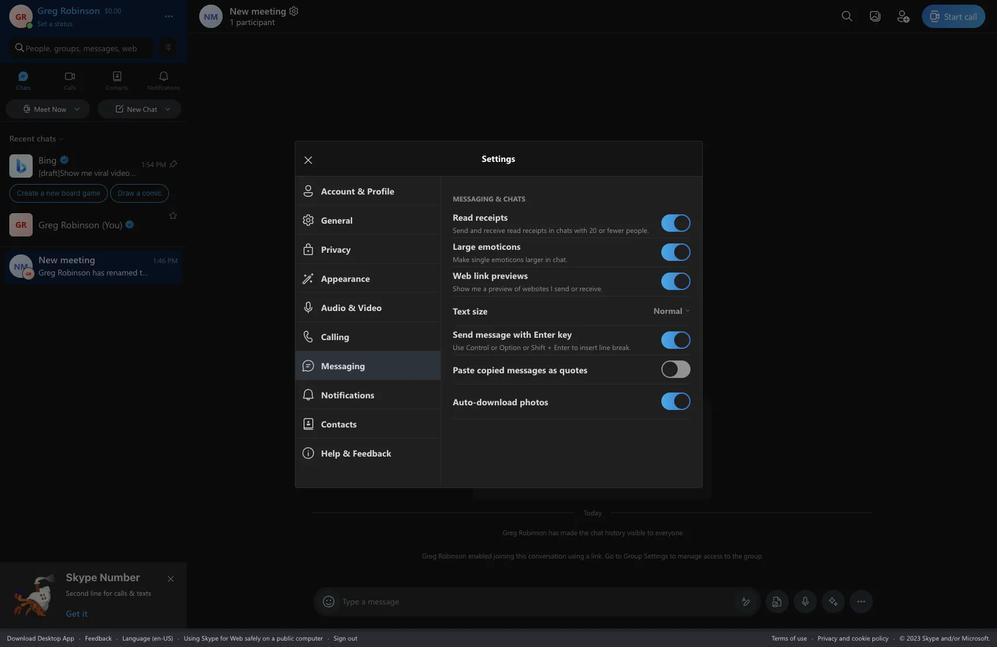 Task type: locate. For each thing, give the bounding box(es) containing it.
of right "preview"
[[515, 284, 521, 293]]

language (en-us)
[[123, 634, 173, 643]]

of left the use
[[791, 634, 796, 643]]

download desktop app link
[[7, 634, 74, 643]]

[draft]show
[[38, 167, 79, 178]]

out
[[348, 634, 358, 643]]

robinson left has
[[519, 528, 547, 538]]

a left new
[[40, 189, 44, 198]]

and left cookie
[[840, 634, 851, 643]]

in left chat. in the right top of the page
[[545, 255, 551, 264]]

0 horizontal spatial on
[[135, 167, 145, 178]]

status
[[54, 19, 73, 28]]

robinson
[[519, 528, 547, 538], [438, 552, 466, 561]]

fewer
[[607, 226, 624, 235]]

0 vertical spatial and
[[470, 226, 482, 235]]

1 vertical spatial skype
[[202, 634, 219, 643]]

Send message with Enter key, Use Control or Option or Shift + Enter to insert line break. checkbox
[[662, 327, 691, 354]]

sign out link
[[334, 634, 358, 643]]

made
[[561, 528, 578, 538]]

skype right using
[[202, 634, 219, 643]]

for for calls
[[104, 589, 112, 598]]

control
[[466, 343, 489, 352]]

use
[[453, 343, 464, 352]]

type a message
[[343, 597, 400, 608]]

greg for greg robinson has made the chat history visible to everyone
[[503, 528, 517, 538]]

greg left enabled
[[422, 552, 437, 561]]

1 vertical spatial me
[[472, 284, 481, 293]]

new
[[46, 189, 60, 198]]

skype
[[66, 572, 97, 584], [202, 634, 219, 643]]

0 horizontal spatial greg
[[422, 552, 437, 561]]

1 horizontal spatial of
[[791, 634, 796, 643]]

to right visible
[[648, 528, 654, 538]]

0 vertical spatial on
[[135, 167, 145, 178]]

on right safely
[[263, 634, 270, 643]]

desktop
[[38, 634, 61, 643]]

1 vertical spatial for
[[220, 634, 228, 643]]

a left "preview"
[[483, 284, 487, 293]]

calls
[[114, 589, 127, 598]]

tab list
[[0, 66, 187, 98]]

me right show
[[472, 284, 481, 293]]

a inside button
[[49, 19, 53, 28]]

comic
[[142, 189, 162, 198]]

for left web
[[220, 634, 228, 643]]

a left link.
[[586, 552, 590, 561]]

0 vertical spatial greg
[[503, 528, 517, 538]]

download desktop app
[[7, 634, 74, 643]]

a right set
[[49, 19, 53, 28]]

and for send
[[470, 226, 482, 235]]

1 vertical spatial line
[[91, 589, 102, 598]]

me left viral
[[81, 167, 92, 178]]

20
[[589, 226, 597, 235]]

a inside dialog
[[483, 284, 487, 293]]

me
[[81, 167, 92, 178], [472, 284, 481, 293]]

0 vertical spatial in
[[549, 226, 555, 235]]

Read receipts, Send and receive read receipts in chats with 20 or fewer people. checkbox
[[662, 210, 691, 237]]

and
[[470, 226, 482, 235], [840, 634, 851, 643]]

create a new board game
[[17, 189, 100, 198]]

0 vertical spatial of
[[515, 284, 521, 293]]

for left calls
[[104, 589, 112, 598]]

greg for greg robinson enabled joining this conversation using a link. go to group settings to manage access to the group.
[[422, 552, 437, 561]]

or
[[599, 226, 605, 235], [571, 284, 578, 293], [491, 343, 498, 352], [523, 343, 530, 352]]

us)
[[164, 634, 173, 643]]

robinson left enabled
[[438, 552, 466, 561]]

0 horizontal spatial robinson
[[438, 552, 466, 561]]

1 vertical spatial and
[[840, 634, 851, 643]]

1 horizontal spatial the
[[733, 552, 742, 561]]

number
[[100, 572, 140, 584]]

1 horizontal spatial line
[[599, 343, 610, 352]]

videos
[[111, 167, 133, 178]]

and for privacy
[[840, 634, 851, 643]]

app
[[63, 634, 74, 643]]

0 vertical spatial the
[[579, 528, 589, 538]]

robinson for has made the chat history visible to everyone
[[519, 528, 547, 538]]

of inside messaging dialog
[[515, 284, 521, 293]]

1 horizontal spatial skype
[[202, 634, 219, 643]]

show
[[453, 284, 470, 293]]

Auto-download photos checkbox
[[662, 388, 691, 415]]

sign out
[[334, 634, 358, 643]]

0 horizontal spatial skype
[[66, 572, 97, 584]]

visible
[[627, 528, 646, 538]]

message
[[368, 597, 400, 608]]

0 horizontal spatial me
[[81, 167, 92, 178]]

0 horizontal spatial and
[[470, 226, 482, 235]]

me inside dialog
[[472, 284, 481, 293]]

access
[[704, 552, 723, 561]]

to right enter
[[572, 343, 578, 352]]

feedback
[[85, 634, 112, 643]]

0 vertical spatial robinson
[[519, 528, 547, 538]]

on
[[135, 167, 145, 178], [263, 634, 270, 643]]

0 horizontal spatial for
[[104, 589, 112, 598]]

send
[[453, 226, 468, 235]]

option
[[500, 343, 521, 352]]

0 vertical spatial me
[[81, 167, 92, 178]]

greg robinson enabled joining this conversation using a link. go to group settings to manage access to the group.
[[422, 552, 764, 561]]

make single emoticons larger in chat.
[[453, 255, 568, 264]]

using skype for web safely on a public computer
[[184, 634, 323, 643]]

tiktok
[[147, 167, 169, 178]]

privacy and cookie policy link
[[819, 634, 889, 643]]

game
[[82, 189, 100, 198]]

history
[[605, 528, 626, 538]]

privacy
[[819, 634, 838, 643]]

1 vertical spatial robinson
[[438, 552, 466, 561]]

1 horizontal spatial and
[[840, 634, 851, 643]]

to
[[572, 343, 578, 352], [648, 528, 654, 538], [616, 552, 622, 561], [670, 552, 676, 561], [725, 552, 731, 561]]

joining
[[494, 552, 514, 561]]

receipts
[[523, 226, 547, 235]]

insert
[[580, 343, 598, 352]]

for for web
[[220, 634, 228, 643]]

[draft]show me viral videos on tiktok
[[38, 167, 169, 178]]

privacy and cookie policy
[[819, 634, 889, 643]]

the left group.
[[733, 552, 742, 561]]

1 horizontal spatial robinson
[[519, 528, 547, 538]]

and inside messaging dialog
[[470, 226, 482, 235]]

and right send
[[470, 226, 482, 235]]

new meeting button
[[230, 5, 300, 17]]

1 horizontal spatial for
[[220, 634, 228, 643]]

link.
[[591, 552, 603, 561]]

1 vertical spatial the
[[733, 552, 742, 561]]

1 vertical spatial of
[[791, 634, 796, 643]]

0 vertical spatial line
[[599, 343, 610, 352]]

a left public
[[272, 634, 275, 643]]

policy
[[873, 634, 889, 643]]

language (en-us) link
[[123, 634, 173, 643]]

second
[[66, 589, 89, 598]]

0 horizontal spatial of
[[515, 284, 521, 293]]

or right send
[[571, 284, 578, 293]]

computer
[[296, 634, 323, 643]]

me for viral
[[81, 167, 92, 178]]

web
[[230, 634, 243, 643]]

to right settings
[[670, 552, 676, 561]]

for inside skype number 'element'
[[104, 589, 112, 598]]

1 horizontal spatial greg
[[503, 528, 517, 538]]

in
[[549, 226, 555, 235], [545, 255, 551, 264]]

(en-
[[152, 634, 164, 643]]

greg up joining
[[503, 528, 517, 538]]

1 vertical spatial greg
[[422, 552, 437, 561]]

in left chats
[[549, 226, 555, 235]]

websites
[[523, 284, 549, 293]]

a
[[49, 19, 53, 28], [40, 189, 44, 198], [136, 189, 140, 198], [483, 284, 487, 293], [586, 552, 590, 561], [362, 597, 366, 608], [272, 634, 275, 643]]

chat
[[591, 528, 603, 538]]

single
[[472, 255, 490, 264]]

everyone
[[656, 528, 683, 538]]

chats
[[556, 226, 573, 235]]

viral
[[94, 167, 109, 178]]

it
[[82, 608, 88, 620]]

on left tiktok
[[135, 167, 145, 178]]

0 horizontal spatial line
[[91, 589, 102, 598]]

line right insert
[[599, 343, 610, 352]]

1 horizontal spatial me
[[472, 284, 481, 293]]

skype up second
[[66, 572, 97, 584]]

line down skype number
[[91, 589, 102, 598]]

0 vertical spatial for
[[104, 589, 112, 598]]

1 horizontal spatial on
[[263, 634, 270, 643]]

the
[[579, 528, 589, 538], [733, 552, 742, 561]]

the left chat
[[579, 528, 589, 538]]

0 vertical spatial skype
[[66, 572, 97, 584]]



Task type: describe. For each thing, give the bounding box(es) containing it.
meeting
[[252, 5, 287, 17]]

skype number element
[[10, 572, 178, 620]]

cookie
[[852, 634, 871, 643]]

me for a
[[472, 284, 481, 293]]

board
[[61, 189, 80, 198]]

read
[[507, 226, 521, 235]]

web
[[122, 42, 137, 53]]

get it
[[66, 608, 88, 620]]

group
[[624, 552, 642, 561]]

to right go
[[616, 552, 622, 561]]

terms of use link
[[772, 634, 808, 643]]

second line for calls & texts
[[66, 589, 151, 598]]

group.
[[744, 552, 764, 561]]

enter
[[554, 343, 570, 352]]

sign
[[334, 634, 346, 643]]

draw a comic
[[118, 189, 162, 198]]

send
[[555, 284, 569, 293]]

people.
[[626, 226, 649, 235]]

skype number
[[66, 572, 140, 584]]

settings
[[644, 552, 668, 561]]

or right 20
[[599, 226, 605, 235]]

people, groups, messages, web button
[[9, 37, 155, 58]]

messages,
[[83, 42, 120, 53]]

people,
[[26, 42, 52, 53]]

line inside messaging dialog
[[599, 343, 610, 352]]

use
[[798, 634, 808, 643]]

set a status
[[37, 19, 73, 28]]

break.
[[612, 343, 631, 352]]

Paste copied messages as quotes checkbox
[[662, 356, 691, 383]]

terms
[[772, 634, 789, 643]]

people, groups, messages, web
[[26, 42, 137, 53]]

type
[[343, 597, 360, 608]]

+
[[547, 343, 552, 352]]

shift
[[531, 343, 545, 352]]

to inside messaging dialog
[[572, 343, 578, 352]]

terms of use
[[772, 634, 808, 643]]

conversation
[[528, 552, 566, 561]]

using
[[184, 634, 200, 643]]

chat.
[[553, 255, 568, 264]]

set
[[37, 19, 47, 28]]

skype inside 'element'
[[66, 572, 97, 584]]

receive.
[[580, 284, 603, 293]]

receive
[[484, 226, 505, 235]]

new
[[230, 5, 249, 17]]

or left shift
[[523, 343, 530, 352]]

messaging dialog
[[295, 141, 720, 488]]

with
[[574, 226, 588, 235]]

emoticons
[[492, 255, 524, 264]]

feedback link
[[85, 634, 112, 643]]

set a status button
[[37, 16, 153, 28]]

or left option
[[491, 343, 498, 352]]

1 vertical spatial in
[[545, 255, 551, 264]]

Web link previews, Show me a preview of websites I send or receive. checkbox
[[662, 268, 691, 295]]

larger
[[526, 255, 544, 264]]

download
[[7, 634, 36, 643]]

a right type
[[362, 597, 366, 608]]

draw
[[118, 189, 135, 198]]

go
[[605, 552, 614, 561]]

&
[[129, 589, 135, 598]]

Large emoticons, Make single emoticons larger in chat. checkbox
[[662, 239, 691, 266]]

use control or option or shift + enter to insert line break.
[[453, 343, 631, 352]]

safely
[[245, 634, 261, 643]]

line inside skype number 'element'
[[91, 589, 102, 598]]

public
[[277, 634, 294, 643]]

show me a preview of websites i send or receive.
[[453, 284, 603, 293]]

1 vertical spatial on
[[263, 634, 270, 643]]

using
[[568, 552, 584, 561]]

get
[[66, 608, 80, 620]]

Type a message text field
[[343, 597, 732, 609]]

has
[[549, 528, 559, 538]]

manage
[[678, 552, 702, 561]]

create
[[17, 189, 39, 198]]

a right the draw
[[136, 189, 140, 198]]

preview
[[489, 284, 513, 293]]

robinson for enabled joining this conversation using a link. go to group settings to manage access to the group.
[[438, 552, 466, 561]]

this
[[516, 552, 527, 561]]

texts
[[137, 589, 151, 598]]

groups,
[[54, 42, 81, 53]]

new meeting
[[230, 5, 287, 17]]

send and receive read receipts in chats with 20 or fewer people.
[[453, 226, 649, 235]]

to right access in the right bottom of the page
[[725, 552, 731, 561]]

0 horizontal spatial the
[[579, 528, 589, 538]]

using skype for web safely on a public computer link
[[184, 634, 323, 643]]



Task type: vqa. For each thing, say whether or not it's contained in the screenshot.
Download Desktop App LINK
yes



